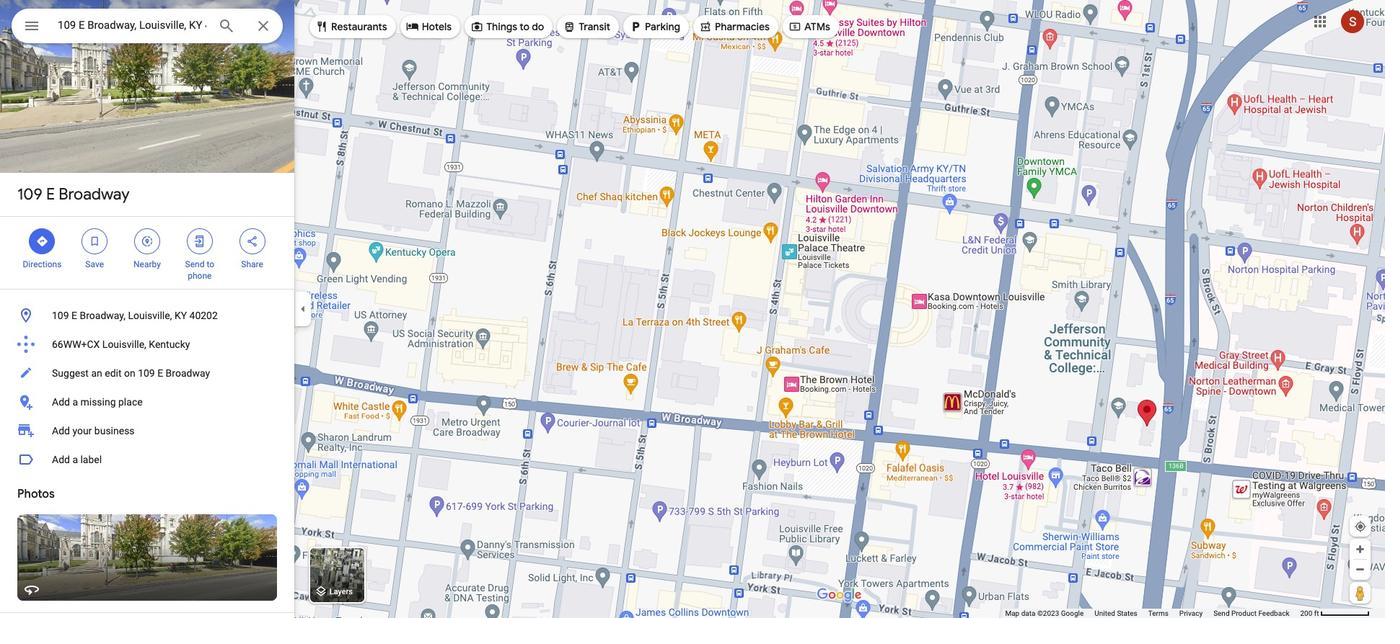 Task type: describe. For each thing, give the bounding box(es) containing it.

[[246, 234, 259, 250]]

edit
[[105, 368, 122, 379]]


[[193, 234, 206, 250]]

collapse side panel image
[[295, 302, 311, 317]]

2 vertical spatial e
[[157, 368, 163, 379]]

 things to do
[[470, 19, 544, 35]]

terms button
[[1148, 610, 1168, 619]]

feedback
[[1258, 610, 1289, 618]]

109 e broadway
[[17, 185, 130, 205]]

 button
[[12, 9, 52, 46]]

add a label button
[[0, 446, 294, 475]]

share
[[241, 260, 263, 270]]

suggest an edit on 109 e broadway
[[52, 368, 210, 379]]

your
[[72, 426, 92, 437]]


[[788, 19, 801, 35]]

to inside  things to do
[[520, 20, 529, 33]]

 atms
[[788, 19, 830, 35]]

 parking
[[629, 19, 680, 35]]

109 e broadway, louisville, ky 40202 button
[[0, 302, 294, 330]]

a for missing
[[72, 397, 78, 408]]

suggest an edit on 109 e broadway button
[[0, 359, 294, 388]]

1 vertical spatial louisville,
[[102, 339, 146, 351]]

 restaurants
[[315, 19, 387, 35]]

©2023
[[1037, 610, 1059, 618]]

add for add a missing place
[[52, 397, 70, 408]]

e for broadway,
[[71, 310, 77, 322]]

send to phone
[[185, 260, 214, 281]]

pharmacies
[[715, 20, 770, 33]]

an
[[91, 368, 102, 379]]


[[141, 234, 154, 250]]

109 for 109 e broadway, louisville, ky 40202
[[52, 310, 69, 322]]

109 for 109 e broadway
[[17, 185, 42, 205]]

zoom out image
[[1355, 565, 1366, 576]]

broadway,
[[80, 310, 125, 322]]

109 E Broadway, Louisville, KY 40202 field
[[12, 9, 283, 43]]

zoom in image
[[1355, 545, 1366, 555]]

200 ft
[[1300, 610, 1319, 618]]

add your business link
[[0, 417, 294, 446]]

to inside send to phone
[[207, 260, 214, 270]]


[[88, 234, 101, 250]]


[[23, 16, 40, 36]]

add for add a label
[[52, 454, 70, 466]]

 search field
[[12, 9, 283, 46]]

place
[[118, 397, 143, 408]]

do
[[532, 20, 544, 33]]

40202
[[189, 310, 218, 322]]

show street view coverage image
[[1350, 583, 1371, 604]]

add for add your business
[[52, 426, 70, 437]]

google
[[1061, 610, 1084, 618]]

66ww+cx louisville, kentucky
[[52, 339, 190, 351]]

google account: sheryl atherton  
(sheryl.atherton@adept.ai) image
[[1341, 10, 1364, 33]]

0 vertical spatial broadway
[[59, 185, 130, 205]]

privacy button
[[1179, 610, 1203, 619]]

hotels
[[422, 20, 452, 33]]

things
[[486, 20, 517, 33]]

parking
[[645, 20, 680, 33]]



Task type: vqa. For each thing, say whether or not it's contained in the screenshot.
rightmost Broadway
yes



Task type: locate. For each thing, give the bounding box(es) containing it.
layers
[[329, 588, 353, 598]]

actions for 109 e broadway region
[[0, 217, 294, 289]]

add left your
[[52, 426, 70, 437]]

66ww+cx
[[52, 339, 100, 351]]

1 vertical spatial broadway
[[166, 368, 210, 379]]

2 vertical spatial 109
[[138, 368, 155, 379]]

0 horizontal spatial send
[[185, 260, 204, 270]]

a
[[72, 397, 78, 408], [72, 454, 78, 466]]

add inside button
[[52, 454, 70, 466]]

1 vertical spatial send
[[1213, 610, 1230, 618]]

0 vertical spatial to
[[520, 20, 529, 33]]

united
[[1095, 610, 1115, 618]]

broadway down kentucky
[[166, 368, 210, 379]]

atms
[[804, 20, 830, 33]]

united states button
[[1095, 610, 1137, 619]]

0 horizontal spatial e
[[46, 185, 55, 205]]

add left label at the bottom left of the page
[[52, 454, 70, 466]]

a inside button
[[72, 454, 78, 466]]

109 e broadway, louisville, ky 40202
[[52, 310, 218, 322]]

e
[[46, 185, 55, 205], [71, 310, 77, 322], [157, 368, 163, 379]]

add down the suggest
[[52, 397, 70, 408]]

add a missing place
[[52, 397, 143, 408]]

1 vertical spatial add
[[52, 426, 70, 437]]

66ww+cx louisville, kentucky button
[[0, 330, 294, 359]]

directions
[[23, 260, 62, 270]]

missing
[[80, 397, 116, 408]]


[[629, 19, 642, 35]]

0 horizontal spatial broadway
[[59, 185, 130, 205]]

photos
[[17, 488, 55, 502]]

1 a from the top
[[72, 397, 78, 408]]

None field
[[58, 17, 206, 34]]

1 vertical spatial to
[[207, 260, 214, 270]]

broadway up 
[[59, 185, 130, 205]]

send for send product feedback
[[1213, 610, 1230, 618]]

ky
[[174, 310, 187, 322]]

send product feedback button
[[1213, 610, 1289, 619]]

 transit
[[563, 19, 610, 35]]

0 vertical spatial louisville,
[[128, 310, 172, 322]]

louisville,
[[128, 310, 172, 322], [102, 339, 146, 351]]

save
[[85, 260, 104, 270]]

google maps element
[[0, 0, 1385, 619]]

send inside button
[[1213, 610, 1230, 618]]

map data ©2023 google
[[1005, 610, 1084, 618]]

0 vertical spatial e
[[46, 185, 55, 205]]

label
[[80, 454, 102, 466]]

109 right on
[[138, 368, 155, 379]]

footer inside the google maps 'element'
[[1005, 610, 1300, 619]]

3 add from the top
[[52, 454, 70, 466]]

200 ft button
[[1300, 610, 1370, 618]]

map
[[1005, 610, 1019, 618]]

e down kentucky
[[157, 368, 163, 379]]

broadway inside button
[[166, 368, 210, 379]]

0 vertical spatial add
[[52, 397, 70, 408]]

to left do
[[520, 20, 529, 33]]

a left missing on the left of the page
[[72, 397, 78, 408]]

to up phone
[[207, 260, 214, 270]]

states
[[1117, 610, 1137, 618]]

0 horizontal spatial to
[[207, 260, 214, 270]]

0 vertical spatial a
[[72, 397, 78, 408]]

none field inside 109 e broadway, louisville, ky 40202 field
[[58, 17, 206, 34]]

a inside button
[[72, 397, 78, 408]]

add a label
[[52, 454, 102, 466]]

2 a from the top
[[72, 454, 78, 466]]

a for label
[[72, 454, 78, 466]]

suggest
[[52, 368, 89, 379]]

terms
[[1148, 610, 1168, 618]]

109 e broadway main content
[[0, 0, 294, 619]]

e up 
[[46, 185, 55, 205]]

2 add from the top
[[52, 426, 70, 437]]

data
[[1021, 610, 1035, 618]]

e for broadway
[[46, 185, 55, 205]]

product
[[1231, 610, 1257, 618]]

send left product at the right bottom of the page
[[1213, 610, 1230, 618]]

1 vertical spatial e
[[71, 310, 77, 322]]

nearby
[[133, 260, 161, 270]]

louisville, up 66ww+cx louisville, kentucky button on the bottom left of page
[[128, 310, 172, 322]]


[[36, 234, 49, 250]]

show your location image
[[1354, 521, 1367, 534]]

kentucky
[[149, 339, 190, 351]]

footer
[[1005, 610, 1300, 619]]


[[563, 19, 576, 35]]

 hotels
[[406, 19, 452, 35]]

0 horizontal spatial 109
[[17, 185, 42, 205]]

send for send to phone
[[185, 260, 204, 270]]

200
[[1300, 610, 1312, 618]]

1 horizontal spatial 109
[[52, 310, 69, 322]]

add your business
[[52, 426, 135, 437]]


[[470, 19, 483, 35]]

send
[[185, 260, 204, 270], [1213, 610, 1230, 618]]


[[699, 19, 712, 35]]

add
[[52, 397, 70, 408], [52, 426, 70, 437], [52, 454, 70, 466]]


[[406, 19, 419, 35]]

e left the broadway,
[[71, 310, 77, 322]]


[[315, 19, 328, 35]]

1 vertical spatial 109
[[52, 310, 69, 322]]

1 add from the top
[[52, 397, 70, 408]]

0 vertical spatial 109
[[17, 185, 42, 205]]

send inside send to phone
[[185, 260, 204, 270]]

send product feedback
[[1213, 610, 1289, 618]]

2 horizontal spatial e
[[157, 368, 163, 379]]

 pharmacies
[[699, 19, 770, 35]]

109
[[17, 185, 42, 205], [52, 310, 69, 322], [138, 368, 155, 379]]

add a missing place button
[[0, 388, 294, 417]]

transit
[[579, 20, 610, 33]]

1 horizontal spatial e
[[71, 310, 77, 322]]

send up phone
[[185, 260, 204, 270]]

privacy
[[1179, 610, 1203, 618]]

1 horizontal spatial send
[[1213, 610, 1230, 618]]

on
[[124, 368, 135, 379]]

restaurants
[[331, 20, 387, 33]]

add inside button
[[52, 397, 70, 408]]

business
[[94, 426, 135, 437]]

ft
[[1314, 610, 1319, 618]]

0 vertical spatial send
[[185, 260, 204, 270]]

109 up 66ww+cx
[[52, 310, 69, 322]]

united states
[[1095, 610, 1137, 618]]

phone
[[188, 271, 212, 281]]

109 up 
[[17, 185, 42, 205]]

2 vertical spatial add
[[52, 454, 70, 466]]

louisville, up on
[[102, 339, 146, 351]]

1 horizontal spatial to
[[520, 20, 529, 33]]

1 vertical spatial a
[[72, 454, 78, 466]]

to
[[520, 20, 529, 33], [207, 260, 214, 270]]

a left label at the bottom left of the page
[[72, 454, 78, 466]]

1 horizontal spatial broadway
[[166, 368, 210, 379]]

2 horizontal spatial 109
[[138, 368, 155, 379]]

footer containing map data ©2023 google
[[1005, 610, 1300, 619]]

broadway
[[59, 185, 130, 205], [166, 368, 210, 379]]



